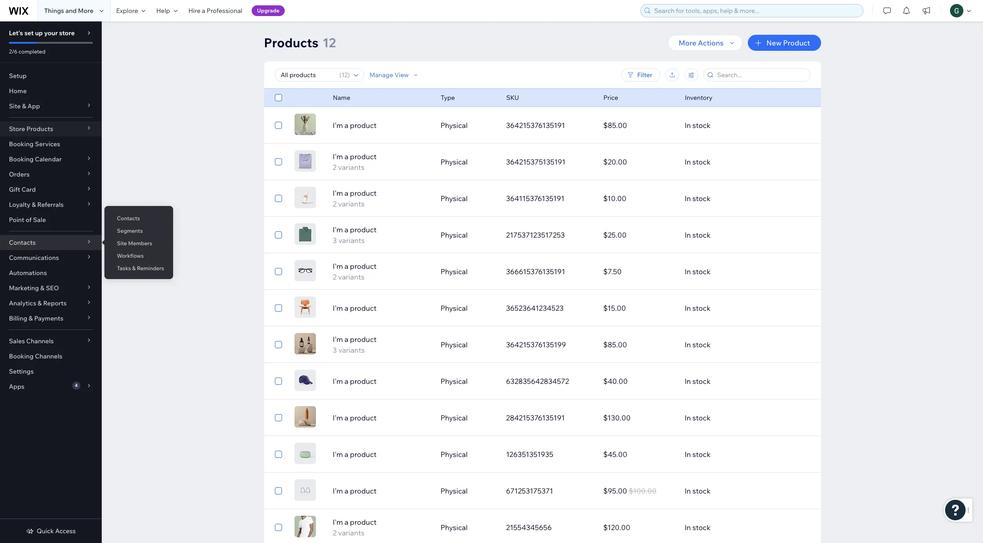 Task type: locate. For each thing, give the bounding box(es) containing it.
booking calendar
[[9, 155, 62, 163]]

3 stock from the top
[[693, 194, 711, 203]]

$40.00 link
[[598, 371, 679, 392]]

$20.00 link
[[598, 151, 679, 173]]

payments
[[34, 315, 63, 323]]

6 in stock link from the top
[[679, 298, 777, 319]]

access
[[55, 528, 76, 536]]

3 for 217537123517253
[[333, 236, 337, 245]]

& for billing
[[29, 315, 33, 323]]

1 2 from the top
[[333, 163, 337, 172]]

booking services link
[[0, 137, 102, 152]]

i'm a product link for 126351351935
[[327, 449, 435, 460]]

& right the loyalty
[[32, 201, 36, 209]]

7 in from the top
[[685, 341, 691, 349]]

3 2 from the top
[[333, 273, 337, 282]]

in stock for 217537123517253
[[685, 231, 711, 240]]

1 i'm a product link from the top
[[327, 120, 435, 131]]

1 physical link from the top
[[435, 115, 501, 136]]

0 vertical spatial products
[[264, 35, 319, 50]]

$95.00
[[603, 487, 627, 496]]

1 horizontal spatial contacts
[[117, 215, 140, 222]]

& left seo
[[40, 284, 44, 292]]

in for 36523641234523
[[685, 304, 691, 313]]

8 physical link from the top
[[435, 371, 501, 392]]

3
[[333, 236, 337, 245], [333, 346, 337, 355]]

2 in from the top
[[685, 158, 691, 166]]

settings link
[[0, 364, 102, 379]]

1 vertical spatial $85.00 link
[[598, 334, 679, 356]]

analytics
[[9, 300, 36, 308]]

1 vertical spatial site
[[117, 240, 127, 247]]

physical link for 126351351935
[[435, 444, 501, 466]]

gift
[[9, 186, 20, 194]]

i'm a product link for 632835642834572
[[327, 376, 435, 387]]

6 in stock from the top
[[685, 304, 711, 313]]

1 horizontal spatial site
[[117, 240, 127, 247]]

contacts up segments at the left of page
[[117, 215, 140, 222]]

site inside site members link
[[117, 240, 127, 247]]

1 vertical spatial booking
[[9, 155, 34, 163]]

1 $85.00 link from the top
[[598, 115, 679, 136]]

$120.00
[[603, 524, 630, 532]]

366615376135191 link
[[501, 261, 598, 283]]

3 in stock link from the top
[[679, 188, 777, 209]]

store
[[9, 125, 25, 133]]

stock for 364215376135199
[[693, 341, 711, 349]]

12 in from the top
[[685, 524, 691, 532]]

1 vertical spatial products
[[26, 125, 53, 133]]

364115376135191
[[506, 194, 565, 203]]

variants for 364215376135199
[[339, 346, 365, 355]]

contacts up communications
[[9, 239, 36, 247]]

21554345656
[[506, 524, 552, 532]]

physical for 364115376135191
[[441, 194, 468, 203]]

site & app
[[9, 102, 40, 110]]

& for analytics
[[38, 300, 42, 308]]

marketing & seo button
[[0, 281, 102, 296]]

2 for 364115376135191
[[333, 200, 337, 208]]

7 stock from the top
[[693, 341, 711, 349]]

site
[[9, 102, 21, 110], [117, 240, 127, 247]]

variants for 366615376135191
[[338, 273, 365, 282]]

new
[[767, 38, 782, 47]]

more left 'actions'
[[679, 38, 697, 47]]

i'm a product 2 variants for 366615376135191
[[333, 262, 377, 282]]

2 $85.00 link from the top
[[598, 334, 679, 356]]

2
[[333, 163, 337, 172], [333, 200, 337, 208], [333, 273, 337, 282], [333, 529, 337, 538]]

1 vertical spatial $85.00
[[603, 341, 627, 349]]

more actions
[[679, 38, 724, 47]]

$7.50
[[603, 267, 622, 276]]

5 i'm a product from the top
[[333, 450, 377, 459]]

9 physical link from the top
[[435, 408, 501, 429]]

sidebar element
[[0, 21, 102, 544]]

364215376135199 link
[[501, 334, 598, 356]]

in for 21554345656
[[685, 524, 691, 532]]

$85.00 up $40.00
[[603, 341, 627, 349]]

0 vertical spatial booking
[[9, 140, 34, 148]]

in stock for 364215376135199
[[685, 341, 711, 349]]

$85.00 down price
[[603, 121, 627, 130]]

3 in from the top
[[685, 194, 691, 203]]

in for 364215376135191
[[685, 121, 691, 130]]

physical link for 364115376135191
[[435, 188, 501, 209]]

& left reports
[[38, 300, 42, 308]]

11 product from the top
[[350, 487, 377, 496]]

0 vertical spatial contacts
[[117, 215, 140, 222]]

6 physical from the top
[[441, 304, 468, 313]]

3 physical link from the top
[[435, 188, 501, 209]]

stock for 21554345656
[[693, 524, 711, 532]]

5 i'm a product link from the top
[[327, 449, 435, 460]]

3 in stock from the top
[[685, 194, 711, 203]]

settings
[[9, 368, 34, 376]]

1 vertical spatial 12
[[341, 71, 348, 79]]

0 vertical spatial i'm a product 3 variants
[[333, 225, 377, 245]]

1 stock from the top
[[693, 121, 711, 130]]

1 in stock from the top
[[685, 121, 711, 130]]

i'm a product link for 671253175371
[[327, 486, 435, 497]]

segments
[[117, 228, 143, 234]]

0 vertical spatial $85.00 link
[[598, 115, 679, 136]]

2 product from the top
[[350, 152, 377, 161]]

5 in from the top
[[685, 267, 691, 276]]

4 physical from the top
[[441, 231, 468, 240]]

284215376135191 link
[[501, 408, 598, 429]]

& for loyalty
[[32, 201, 36, 209]]

12 for products 12
[[323, 35, 336, 50]]

$85.00 link for 364215376135191
[[598, 115, 679, 136]]

1 vertical spatial i'm a product 3 variants
[[333, 335, 377, 355]]

&
[[22, 102, 26, 110], [32, 201, 36, 209], [132, 265, 136, 272], [40, 284, 44, 292], [38, 300, 42, 308], [29, 315, 33, 323]]

2/6 completed
[[9, 48, 45, 55]]

12 product from the top
[[350, 518, 377, 527]]

1 i'm a product 2 variants from the top
[[333, 152, 377, 172]]

0 horizontal spatial 12
[[323, 35, 336, 50]]

3 booking from the top
[[9, 353, 34, 361]]

6 physical link from the top
[[435, 298, 501, 319]]

your
[[44, 29, 58, 37]]

11 physical link from the top
[[435, 481, 501, 502]]

stock for 364215375135191
[[693, 158, 711, 166]]

products inside dropdown button
[[26, 125, 53, 133]]

10 in stock from the top
[[685, 450, 711, 459]]

in stock for 364215376135191
[[685, 121, 711, 130]]

$45.00 link
[[598, 444, 679, 466]]

1 i'm a product 3 variants from the top
[[333, 225, 377, 245]]

& left app
[[22, 102, 26, 110]]

9 stock from the top
[[693, 414, 711, 423]]

3 i'm a product from the top
[[333, 377, 377, 386]]

12 up the unsaved view field
[[323, 35, 336, 50]]

new product
[[767, 38, 810, 47]]

in stock link for 126351351935
[[679, 444, 777, 466]]

$85.00 link up $20.00 link
[[598, 115, 679, 136]]

2 for 21554345656
[[333, 529, 337, 538]]

sku
[[506, 94, 519, 102]]

1 horizontal spatial products
[[264, 35, 319, 50]]

)
[[348, 71, 350, 79]]

6 in from the top
[[685, 304, 691, 313]]

4 in stock link from the top
[[679, 225, 777, 246]]

4 i'm a product 2 variants from the top
[[333, 518, 377, 538]]

i'm a product 2 variants
[[333, 152, 377, 172], [333, 189, 377, 208], [333, 262, 377, 282], [333, 518, 377, 538]]

physical link for 217537123517253
[[435, 225, 501, 246]]

5 in stock link from the top
[[679, 261, 777, 283]]

1 horizontal spatial more
[[679, 38, 697, 47]]

2 for 366615376135191
[[333, 273, 337, 282]]

11 stock from the top
[[693, 487, 711, 496]]

None checkbox
[[275, 92, 282, 103], [275, 120, 282, 131], [275, 157, 282, 167], [275, 193, 282, 204], [275, 230, 282, 241], [275, 413, 282, 424], [275, 486, 282, 497], [275, 523, 282, 533], [275, 92, 282, 103], [275, 120, 282, 131], [275, 157, 282, 167], [275, 193, 282, 204], [275, 230, 282, 241], [275, 413, 282, 424], [275, 486, 282, 497], [275, 523, 282, 533]]

3 i'm a product link from the top
[[327, 376, 435, 387]]

2 i'm a product 3 variants from the top
[[333, 335, 377, 355]]

2 2 from the top
[[333, 200, 337, 208]]

1 horizontal spatial 12
[[341, 71, 348, 79]]

channels up booking channels
[[26, 337, 54, 345]]

setup
[[9, 72, 27, 80]]

billing
[[9, 315, 27, 323]]

6 i'm a product from the top
[[333, 487, 377, 496]]

in stock for 366615376135191
[[685, 267, 711, 276]]

1 product from the top
[[350, 121, 377, 130]]

217537123517253
[[506, 231, 565, 240]]

workflows
[[117, 253, 144, 259]]

3 product from the top
[[350, 189, 377, 198]]

variants for 364115376135191
[[338, 200, 365, 208]]

contacts
[[117, 215, 140, 222], [9, 239, 36, 247]]

12 physical from the top
[[441, 524, 468, 532]]

10 physical link from the top
[[435, 444, 501, 466]]

gift card button
[[0, 182, 102, 197]]

& inside popup button
[[32, 201, 36, 209]]

workflows link
[[104, 249, 173, 264]]

booking up orders
[[9, 155, 34, 163]]

5 in stock from the top
[[685, 267, 711, 276]]

$40.00
[[603, 377, 628, 386]]

1 vertical spatial contacts
[[9, 239, 36, 247]]

quick access
[[37, 528, 76, 536]]

more right and
[[78, 7, 93, 15]]

product
[[783, 38, 810, 47]]

7 physical link from the top
[[435, 334, 501, 356]]

12 stock from the top
[[693, 524, 711, 532]]

& right tasks
[[132, 265, 136, 272]]

0 vertical spatial more
[[78, 7, 93, 15]]

2 i'm a product from the top
[[333, 304, 377, 313]]

i'm a product 2 variants for 364115376135191
[[333, 189, 377, 208]]

1 vertical spatial 3
[[333, 346, 337, 355]]

12 physical link from the top
[[435, 517, 501, 539]]

in for 364215375135191
[[685, 158, 691, 166]]

1 3 from the top
[[333, 236, 337, 245]]

site inside site & app dropdown button
[[9, 102, 21, 110]]

filter button
[[621, 68, 660, 82]]

stock for 364115376135191
[[693, 194, 711, 203]]

1 vertical spatial channels
[[35, 353, 62, 361]]

7 product from the top
[[350, 335, 377, 344]]

1 vertical spatial more
[[679, 38, 697, 47]]

4 physical link from the top
[[435, 225, 501, 246]]

i'm a product for 671253175371
[[333, 487, 377, 496]]

site down home
[[9, 102, 21, 110]]

contacts button
[[0, 235, 102, 250]]

products up the unsaved view field
[[264, 35, 319, 50]]

booking for booking channels
[[9, 353, 34, 361]]

in for 364215376135199
[[685, 341, 691, 349]]

i'm a product for 632835642834572
[[333, 377, 377, 386]]

more inside 'popup button'
[[679, 38, 697, 47]]

9 physical from the top
[[441, 414, 468, 423]]

6 stock from the top
[[693, 304, 711, 313]]

12 in stock from the top
[[685, 524, 711, 532]]

billing & payments
[[9, 315, 63, 323]]

physical for 364215376135191
[[441, 121, 468, 130]]

& inside dropdown button
[[29, 315, 33, 323]]

more actions button
[[668, 35, 743, 51]]

booking inside popup button
[[9, 155, 34, 163]]

$85.00 link down $15.00 link
[[598, 334, 679, 356]]

in stock
[[685, 121, 711, 130], [685, 158, 711, 166], [685, 194, 711, 203], [685, 231, 711, 240], [685, 267, 711, 276], [685, 304, 711, 313], [685, 341, 711, 349], [685, 377, 711, 386], [685, 414, 711, 423], [685, 450, 711, 459], [685, 487, 711, 496], [685, 524, 711, 532]]

variants for 21554345656
[[338, 529, 365, 538]]

in stock for 364215375135191
[[685, 158, 711, 166]]

calendar
[[35, 155, 62, 163]]

None checkbox
[[275, 266, 282, 277], [275, 303, 282, 314], [275, 340, 282, 350], [275, 376, 282, 387], [275, 449, 282, 460], [275, 266, 282, 277], [275, 303, 282, 314], [275, 340, 282, 350], [275, 376, 282, 387], [275, 449, 282, 460]]

364215375135191 link
[[501, 151, 598, 173]]

36523641234523 link
[[501, 298, 598, 319]]

10 stock from the top
[[693, 450, 711, 459]]

11 physical from the top
[[441, 487, 468, 496]]

6 i'm from the top
[[333, 304, 343, 313]]

2 i'm a product 2 variants from the top
[[333, 189, 377, 208]]

0 horizontal spatial contacts
[[9, 239, 36, 247]]

booking for booking calendar
[[9, 155, 34, 163]]

site members
[[117, 240, 152, 247]]

inventory
[[685, 94, 712, 102]]

booking down 'store'
[[9, 140, 34, 148]]

4 i'm a product link from the top
[[327, 413, 435, 424]]

2 stock from the top
[[693, 158, 711, 166]]

filter
[[637, 71, 652, 79]]

sales channels
[[9, 337, 54, 345]]

0 vertical spatial 12
[[323, 35, 336, 50]]

in stock for 284215376135191
[[685, 414, 711, 423]]

10 i'm from the top
[[333, 450, 343, 459]]

contacts inside dropdown button
[[9, 239, 36, 247]]

0 horizontal spatial more
[[78, 7, 93, 15]]

2 3 from the top
[[333, 346, 337, 355]]

8 in stock from the top
[[685, 377, 711, 386]]

i'm a product 2 variants for 364215375135191
[[333, 152, 377, 172]]

364115376135191 link
[[501, 188, 598, 209]]

2 i'm a product link from the top
[[327, 303, 435, 314]]

9 in stock link from the top
[[679, 408, 777, 429]]

new product button
[[748, 35, 821, 51]]

10 physical from the top
[[441, 450, 468, 459]]

$85.00 for 364215376135199
[[603, 341, 627, 349]]

point
[[9, 216, 24, 224]]

4 in from the top
[[685, 231, 691, 240]]

view
[[394, 71, 409, 79]]

physical for 126351351935
[[441, 450, 468, 459]]

0 vertical spatial channels
[[26, 337, 54, 345]]

tasks & reminders link
[[104, 261, 173, 276]]

7 in stock from the top
[[685, 341, 711, 349]]

8 product from the top
[[350, 377, 377, 386]]

11 in stock from the top
[[685, 487, 711, 496]]

0 horizontal spatial site
[[9, 102, 21, 110]]

2 physical link from the top
[[435, 151, 501, 173]]

physical for 364215376135199
[[441, 341, 468, 349]]

product
[[350, 121, 377, 130], [350, 152, 377, 161], [350, 189, 377, 198], [350, 225, 377, 234], [350, 262, 377, 271], [350, 304, 377, 313], [350, 335, 377, 344], [350, 377, 377, 386], [350, 414, 377, 423], [350, 450, 377, 459], [350, 487, 377, 496], [350, 518, 377, 527]]

4 2 from the top
[[333, 529, 337, 538]]

in
[[685, 121, 691, 130], [685, 158, 691, 166], [685, 194, 691, 203], [685, 231, 691, 240], [685, 267, 691, 276], [685, 304, 691, 313], [685, 341, 691, 349], [685, 377, 691, 386], [685, 414, 691, 423], [685, 450, 691, 459], [685, 487, 691, 496], [685, 524, 691, 532]]

12 up name
[[341, 71, 348, 79]]

1 i'm a product from the top
[[333, 121, 377, 130]]

i'm a product for 126351351935
[[333, 450, 377, 459]]

$45.00
[[603, 450, 627, 459]]

stock for 126351351935
[[693, 450, 711, 459]]

9 in stock from the top
[[685, 414, 711, 423]]

variants
[[338, 163, 365, 172], [338, 200, 365, 208], [339, 236, 365, 245], [338, 273, 365, 282], [339, 346, 365, 355], [338, 529, 365, 538]]

0 vertical spatial $85.00
[[603, 121, 627, 130]]

channels inside popup button
[[26, 337, 54, 345]]

completed
[[19, 48, 45, 55]]

members
[[128, 240, 152, 247]]

0 vertical spatial site
[[9, 102, 21, 110]]

2 physical from the top
[[441, 158, 468, 166]]

a
[[202, 7, 205, 15], [345, 121, 348, 130], [345, 152, 348, 161], [345, 189, 348, 198], [345, 225, 348, 234], [345, 262, 348, 271], [345, 304, 348, 313], [345, 335, 348, 344], [345, 377, 348, 386], [345, 414, 348, 423], [345, 450, 348, 459], [345, 487, 348, 496], [345, 518, 348, 527]]

physical link for 632835642834572
[[435, 371, 501, 392]]

products up the booking services
[[26, 125, 53, 133]]

channels up settings link
[[35, 353, 62, 361]]

sales
[[9, 337, 25, 345]]

12
[[323, 35, 336, 50], [341, 71, 348, 79]]

2 vertical spatial booking
[[9, 353, 34, 361]]

7 in stock link from the top
[[679, 334, 777, 356]]

physical link for 366615376135191
[[435, 261, 501, 283]]

$130.00 link
[[598, 408, 679, 429]]

2 in stock from the top
[[685, 158, 711, 166]]

1 booking from the top
[[9, 140, 34, 148]]

automations
[[9, 269, 47, 277]]

0 vertical spatial 3
[[333, 236, 337, 245]]

orders
[[9, 171, 30, 179]]

3 physical from the top
[[441, 194, 468, 203]]

booking up settings
[[9, 353, 34, 361]]

i'm a product for 36523641234523
[[333, 304, 377, 313]]

site down segments at the left of page
[[117, 240, 127, 247]]

& right billing on the left
[[29, 315, 33, 323]]

8 physical from the top
[[441, 377, 468, 386]]

11 in stock link from the top
[[679, 481, 777, 502]]

364215376135191
[[506, 121, 565, 130]]

in for 632835642834572
[[685, 377, 691, 386]]

5 physical link from the top
[[435, 261, 501, 283]]

4 i'm from the top
[[333, 225, 343, 234]]

i'm a product 2 variants for 21554345656
[[333, 518, 377, 538]]

more
[[78, 7, 93, 15], [679, 38, 697, 47]]

5 physical from the top
[[441, 267, 468, 276]]

stock for 364215376135191
[[693, 121, 711, 130]]

variants for 364215375135191
[[338, 163, 365, 172]]

0 horizontal spatial products
[[26, 125, 53, 133]]

1 $85.00 from the top
[[603, 121, 627, 130]]



Task type: describe. For each thing, give the bounding box(es) containing it.
analytics & reports
[[9, 300, 67, 308]]

6 product from the top
[[350, 304, 377, 313]]

type
[[441, 94, 455, 102]]

sale
[[33, 216, 46, 224]]

stock for 671253175371
[[693, 487, 711, 496]]

professional
[[207, 7, 242, 15]]

10 product from the top
[[350, 450, 377, 459]]

in stock link for 364115376135191
[[679, 188, 777, 209]]

$10.00 link
[[598, 188, 679, 209]]

in stock for 364115376135191
[[685, 194, 711, 203]]

in stock link for 632835642834572
[[679, 371, 777, 392]]

in stock link for 217537123517253
[[679, 225, 777, 246]]

in stock for 632835642834572
[[685, 377, 711, 386]]

364215376135199
[[506, 341, 566, 349]]

in stock link for 21554345656
[[679, 517, 777, 539]]

126351351935 link
[[501, 444, 598, 466]]

stock for 36523641234523
[[693, 304, 711, 313]]

physical for 366615376135191
[[441, 267, 468, 276]]

marketing & seo
[[9, 284, 59, 292]]

set
[[24, 29, 34, 37]]

$7.50 link
[[598, 261, 679, 283]]

physical link for 36523641234523
[[435, 298, 501, 319]]

channels for booking channels
[[35, 353, 62, 361]]

284215376135191
[[506, 414, 565, 423]]

9 i'm from the top
[[333, 414, 343, 423]]

Search... field
[[714, 69, 807, 81]]

contacts link
[[104, 211, 173, 226]]

communications
[[9, 254, 59, 262]]

3 for 364215376135199
[[333, 346, 337, 355]]

contacts for contacts dropdown button
[[9, 239, 36, 247]]

3 i'm from the top
[[333, 189, 343, 198]]

8 i'm from the top
[[333, 377, 343, 386]]

4
[[75, 383, 78, 389]]

reports
[[43, 300, 67, 308]]

physical for 671253175371
[[441, 487, 468, 496]]

gift card
[[9, 186, 36, 194]]

( 12 )
[[339, 71, 350, 79]]

home
[[9, 87, 27, 95]]

in for 217537123517253
[[685, 231, 691, 240]]

orders button
[[0, 167, 102, 182]]

in stock link for 366615376135191
[[679, 261, 777, 283]]

in stock link for 364215376135191
[[679, 115, 777, 136]]

physical link for 364215376135191
[[435, 115, 501, 136]]

in for 366615376135191
[[685, 267, 691, 276]]

physical link for 671253175371
[[435, 481, 501, 502]]

site members link
[[104, 236, 173, 251]]

physical for 284215376135191
[[441, 414, 468, 423]]

$15.00 link
[[598, 298, 679, 319]]

11 i'm from the top
[[333, 487, 343, 496]]

$95.00 $100.00
[[603, 487, 657, 496]]

site for site & app
[[9, 102, 21, 110]]

marketing
[[9, 284, 39, 292]]

i'm a product link for 364215376135191
[[327, 120, 435, 131]]

stock for 632835642834572
[[693, 377, 711, 386]]

booking channels
[[9, 353, 62, 361]]

& for marketing
[[40, 284, 44, 292]]

let's
[[9, 29, 23, 37]]

5 product from the top
[[350, 262, 377, 271]]

physical for 36523641234523
[[441, 304, 468, 313]]

loyalty & referrals
[[9, 201, 64, 209]]

in stock for 671253175371
[[685, 487, 711, 496]]

$85.00 for 364215376135191
[[603, 121, 627, 130]]

632835642834572
[[506, 377, 569, 386]]

$25.00 link
[[598, 225, 679, 246]]

$100.00
[[629, 487, 657, 496]]

i'm a product 3 variants for 364215376135199
[[333, 335, 377, 355]]

point of sale link
[[0, 212, 102, 228]]

site for site members
[[117, 240, 127, 247]]

i'm a product link for 36523641234523
[[327, 303, 435, 314]]

126351351935
[[506, 450, 554, 459]]

manage view
[[369, 71, 409, 79]]

store products
[[9, 125, 53, 133]]

physical for 217537123517253
[[441, 231, 468, 240]]

seo
[[46, 284, 59, 292]]

price
[[603, 94, 618, 102]]

in stock for 36523641234523
[[685, 304, 711, 313]]

& for site
[[22, 102, 26, 110]]

in stock link for 671253175371
[[679, 481, 777, 502]]

$130.00
[[603, 414, 631, 423]]

physical link for 21554345656
[[435, 517, 501, 539]]

stock for 284215376135191
[[693, 414, 711, 423]]

$20.00
[[603, 158, 627, 166]]

in stock for 21554345656
[[685, 524, 711, 532]]

in for 364115376135191
[[685, 194, 691, 203]]

i'm a product link for 284215376135191
[[327, 413, 435, 424]]

services
[[35, 140, 60, 148]]

analytics & reports button
[[0, 296, 102, 311]]

sales channels button
[[0, 334, 102, 349]]

tasks
[[117, 265, 131, 272]]

setup link
[[0, 68, 102, 83]]

hire
[[188, 7, 201, 15]]

things and more
[[44, 7, 93, 15]]

21554345656 link
[[501, 517, 598, 539]]

reminders
[[137, 265, 164, 272]]

channels for sales channels
[[26, 337, 54, 345]]

help
[[156, 7, 170, 15]]

store
[[59, 29, 75, 37]]

4 product from the top
[[350, 225, 377, 234]]

card
[[22, 186, 36, 194]]

store products button
[[0, 121, 102, 137]]

physical for 21554345656
[[441, 524, 468, 532]]

name
[[333, 94, 350, 102]]

in stock link for 364215375135191
[[679, 151, 777, 173]]

in for 126351351935
[[685, 450, 691, 459]]

671253175371 link
[[501, 481, 598, 502]]

communications button
[[0, 250, 102, 266]]

physical for 364215375135191
[[441, 158, 468, 166]]

tasks & reminders
[[117, 265, 164, 272]]

632835642834572 link
[[501, 371, 598, 392]]

help button
[[151, 0, 183, 21]]

12 for ( 12 )
[[341, 71, 348, 79]]

9 product from the top
[[350, 414, 377, 423]]

in stock for 126351351935
[[685, 450, 711, 459]]

in for 284215376135191
[[685, 414, 691, 423]]

i'm a product for 364215376135191
[[333, 121, 377, 130]]

site & app button
[[0, 99, 102, 114]]

671253175371
[[506, 487, 553, 496]]

manage view button
[[369, 71, 419, 79]]

2 i'm from the top
[[333, 152, 343, 161]]

billing & payments button
[[0, 311, 102, 326]]

Search for tools, apps, help & more... field
[[652, 4, 861, 17]]

app
[[28, 102, 40, 110]]

& for tasks
[[132, 265, 136, 272]]

i'm a product 3 variants for 217537123517253
[[333, 225, 377, 245]]

2/6
[[9, 48, 17, 55]]

loyalty
[[9, 201, 30, 209]]

actions
[[698, 38, 724, 47]]

stock for 366615376135191
[[693, 267, 711, 276]]

2 for 364215375135191
[[333, 163, 337, 172]]

stock for 217537123517253
[[693, 231, 711, 240]]

physical link for 284215376135191
[[435, 408, 501, 429]]

up
[[35, 29, 43, 37]]

booking calendar button
[[0, 152, 102, 167]]

automations link
[[0, 266, 102, 281]]

booking channels link
[[0, 349, 102, 364]]

contacts for contacts link
[[117, 215, 140, 222]]

in for 671253175371
[[685, 487, 691, 496]]

7 i'm from the top
[[333, 335, 343, 344]]

variants for 217537123517253
[[339, 236, 365, 245]]

physical link for 364215375135191
[[435, 151, 501, 173]]

1 i'm from the top
[[333, 121, 343, 130]]

5 i'm from the top
[[333, 262, 343, 271]]

12 i'm from the top
[[333, 518, 343, 527]]

booking services
[[9, 140, 60, 148]]

referrals
[[37, 201, 64, 209]]

Unsaved view field
[[278, 69, 337, 81]]

point of sale
[[9, 216, 46, 224]]

in stock link for 284215376135191
[[679, 408, 777, 429]]

i'm a product for 284215376135191
[[333, 414, 377, 423]]

physical link for 364215376135199
[[435, 334, 501, 356]]

booking for booking services
[[9, 140, 34, 148]]

$120.00 link
[[598, 517, 679, 539]]

in stock link for 364215376135199
[[679, 334, 777, 356]]



Task type: vqa. For each thing, say whether or not it's contained in the screenshot.
Go To Google Ads button
no



